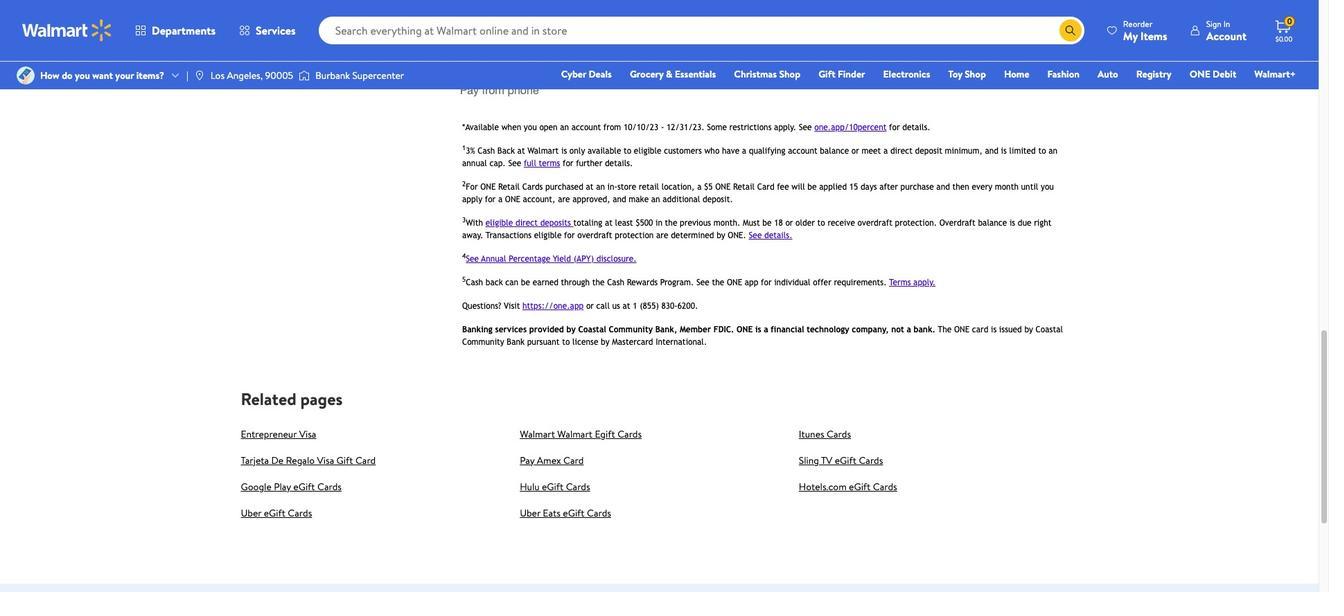 Task type: vqa. For each thing, say whether or not it's contained in the screenshot.
price
no



Task type: locate. For each thing, give the bounding box(es) containing it.
 image
[[17, 67, 35, 85], [194, 70, 205, 81]]

entrepreneur visa link
[[241, 427, 316, 441]]

how do you want your items?
[[40, 69, 164, 82]]

0 horizontal spatial gift
[[337, 454, 353, 468]]

0 vertical spatial gift
[[819, 67, 836, 81]]

 image
[[299, 69, 310, 82]]

finder
[[838, 67, 865, 81]]

shop for toy shop
[[965, 67, 986, 81]]

1 shop from the left
[[779, 67, 801, 81]]

hotels.com egift cards
[[799, 480, 897, 494]]

shop
[[779, 67, 801, 81], [965, 67, 986, 81]]

uber egift cards link
[[241, 506, 312, 520]]

walmart up pay
[[520, 427, 555, 441]]

 image right |
[[194, 70, 205, 81]]

shop right toy
[[965, 67, 986, 81]]

uber down google on the bottom left
[[241, 506, 262, 520]]

cards right egift
[[618, 427, 642, 441]]

0 horizontal spatial card
[[356, 454, 376, 468]]

1 horizontal spatial gift
[[819, 67, 836, 81]]

toy
[[949, 67, 963, 81]]

tarjeta de regalo visa gift card link
[[241, 454, 376, 468]]

Search search field
[[319, 17, 1085, 44]]

1 horizontal spatial card
[[564, 454, 584, 468]]

visa up tarjeta de regalo visa gift card "link"
[[299, 427, 316, 441]]

1 horizontal spatial  image
[[194, 70, 205, 81]]

walmart+ link
[[1249, 67, 1302, 82]]

1 horizontal spatial uber
[[520, 506, 541, 520]]

uber left "eats"
[[520, 506, 541, 520]]

walmart left egift
[[557, 427, 593, 441]]

gift finder
[[819, 67, 865, 81]]

0 horizontal spatial walmart
[[520, 427, 555, 441]]

los angeles, 90005
[[211, 69, 293, 82]]

walmart
[[520, 427, 555, 441], [557, 427, 593, 441]]

departments button
[[123, 14, 227, 47]]

essentials
[[675, 67, 716, 81]]

2 shop from the left
[[965, 67, 986, 81]]

tarjeta
[[241, 454, 269, 468]]

home
[[1004, 67, 1030, 81]]

sling
[[799, 454, 819, 468]]

you
[[75, 69, 90, 82]]

1 vertical spatial gift
[[337, 454, 353, 468]]

0 horizontal spatial  image
[[17, 67, 35, 85]]

hulu egift cards
[[520, 480, 590, 494]]

2 card from the left
[[564, 454, 584, 468]]

1 horizontal spatial visa
[[317, 454, 334, 468]]

grocery & essentials link
[[624, 67, 722, 82]]

2 uber from the left
[[520, 506, 541, 520]]

itunes cards link
[[799, 427, 851, 441]]

card right the regalo
[[356, 454, 376, 468]]

0 horizontal spatial visa
[[299, 427, 316, 441]]

reorder
[[1123, 18, 1153, 29]]

eats
[[543, 506, 561, 520]]

 image left the how
[[17, 67, 35, 85]]

search icon image
[[1065, 25, 1076, 36]]

walmart+
[[1255, 67, 1296, 81]]

visa
[[299, 427, 316, 441], [317, 454, 334, 468]]

1 uber from the left
[[241, 506, 262, 520]]

0 horizontal spatial shop
[[779, 67, 801, 81]]

entrepreneur visa
[[241, 427, 316, 441]]

sign in account
[[1207, 18, 1247, 43]]

entrepreneur
[[241, 427, 297, 441]]

supercenter
[[352, 69, 404, 82]]

1 walmart from the left
[[520, 427, 555, 441]]

0 $0.00
[[1276, 15, 1293, 44]]

christmas
[[734, 67, 777, 81]]

pay amex card
[[520, 454, 584, 468]]

related
[[241, 387, 296, 411]]

tarjeta de regalo visa gift card
[[241, 454, 376, 468]]

walmart walmart egift cards
[[520, 427, 642, 441]]

&
[[666, 67, 673, 81]]

angeles,
[[227, 69, 263, 82]]

egift right tv
[[835, 454, 857, 468]]

services
[[256, 23, 296, 38]]

visa right the regalo
[[317, 454, 334, 468]]

services button
[[227, 14, 307, 47]]

gift left finder in the right of the page
[[819, 67, 836, 81]]

egift down sling tv egift cards
[[849, 480, 871, 494]]

burbank
[[316, 69, 350, 82]]

1 horizontal spatial walmart
[[557, 427, 593, 441]]

tv
[[821, 454, 833, 468]]

0 horizontal spatial uber
[[241, 506, 262, 520]]

cards
[[618, 427, 642, 441], [827, 427, 851, 441], [859, 454, 883, 468], [317, 480, 342, 494], [566, 480, 590, 494], [873, 480, 897, 494], [288, 506, 312, 520], [587, 506, 611, 520]]

items
[[1141, 28, 1168, 43]]

card
[[356, 454, 376, 468], [564, 454, 584, 468]]

gift
[[819, 67, 836, 81], [337, 454, 353, 468]]

hotels.com
[[799, 480, 847, 494]]

egift right the hulu
[[542, 480, 564, 494]]

card right amex
[[564, 454, 584, 468]]

one debit link
[[1184, 67, 1243, 82]]

egift
[[595, 427, 615, 441]]

cyber
[[561, 67, 586, 81]]

clear search field text image
[[1043, 25, 1054, 36]]

gift right the regalo
[[337, 454, 353, 468]]

1 horizontal spatial shop
[[965, 67, 986, 81]]

account
[[1207, 28, 1247, 43]]

shop right christmas
[[779, 67, 801, 81]]



Task type: describe. For each thing, give the bounding box(es) containing it.
items?
[[136, 69, 164, 82]]

christmas shop
[[734, 67, 801, 81]]

Walmart Site-Wide search field
[[319, 17, 1085, 44]]

pages
[[300, 387, 343, 411]]

pay
[[520, 454, 535, 468]]

christmas shop link
[[728, 67, 807, 82]]

pay amex card link
[[520, 454, 584, 468]]

cards right "eats"
[[587, 506, 611, 520]]

cyber deals
[[561, 67, 612, 81]]

 image for how
[[17, 67, 35, 85]]

in
[[1224, 18, 1231, 29]]

toy shop
[[949, 67, 986, 81]]

electronics
[[883, 67, 930, 81]]

uber eats egift cards link
[[520, 506, 611, 520]]

cyber deals link
[[555, 67, 618, 82]]

cards down tarjeta de regalo visa gift card
[[317, 480, 342, 494]]

egift right the play
[[293, 480, 315, 494]]

uber egift cards
[[241, 506, 312, 520]]

fashion
[[1048, 67, 1080, 81]]

fashion link
[[1041, 67, 1086, 82]]

itunes cards
[[799, 427, 851, 441]]

home link
[[998, 67, 1036, 82]]

$0.00
[[1276, 34, 1293, 44]]

google
[[241, 480, 272, 494]]

auto link
[[1092, 67, 1125, 82]]

cards down google play egift cards link
[[288, 506, 312, 520]]

google play egift cards
[[241, 480, 342, 494]]

cards up hotels.com egift cards link
[[859, 454, 883, 468]]

registry link
[[1130, 67, 1178, 82]]

sling tv egift cards link
[[799, 454, 883, 468]]

uber eats egift cards
[[520, 506, 611, 520]]

my
[[1123, 28, 1138, 43]]

egift right "eats"
[[563, 506, 585, 520]]

hotels.com egift cards link
[[799, 480, 897, 494]]

egift down the play
[[264, 506, 286, 520]]

do
[[62, 69, 73, 82]]

90005
[[265, 69, 293, 82]]

shop for christmas shop
[[779, 67, 801, 81]]

amex
[[537, 454, 561, 468]]

burbank supercenter
[[316, 69, 404, 82]]

deals
[[589, 67, 612, 81]]

sling tv egift cards
[[799, 454, 883, 468]]

uber for uber egift cards
[[241, 506, 262, 520]]

gift finder link
[[812, 67, 872, 82]]

reorder my items
[[1123, 18, 1168, 43]]

itunes
[[799, 427, 825, 441]]

debit
[[1213, 67, 1237, 81]]

cards down sling tv egift cards
[[873, 480, 897, 494]]

cards up the uber eats egift cards on the bottom of page
[[566, 480, 590, 494]]

de
[[271, 454, 284, 468]]

los
[[211, 69, 225, 82]]

grocery
[[630, 67, 664, 81]]

0 vertical spatial visa
[[299, 427, 316, 441]]

how
[[40, 69, 59, 82]]

walmart image
[[22, 19, 112, 42]]

google play egift cards link
[[241, 480, 342, 494]]

1 vertical spatial visa
[[317, 454, 334, 468]]

 image for los
[[194, 70, 205, 81]]

|
[[186, 69, 188, 82]]

regalo
[[286, 454, 315, 468]]

uber for uber eats egift cards
[[520, 506, 541, 520]]

cards up sling tv egift cards link
[[827, 427, 851, 441]]

auto
[[1098, 67, 1119, 81]]

hulu
[[520, 480, 540, 494]]

walmart walmart egift cards link
[[520, 427, 642, 441]]

grocery & essentials
[[630, 67, 716, 81]]

sign
[[1207, 18, 1222, 29]]

2 walmart from the left
[[557, 427, 593, 441]]

electronics link
[[877, 67, 937, 82]]

related pages
[[241, 387, 343, 411]]

1 card from the left
[[356, 454, 376, 468]]

departments
[[152, 23, 216, 38]]

play
[[274, 480, 291, 494]]

one
[[1190, 67, 1211, 81]]

hulu egift cards link
[[520, 480, 590, 494]]

one debit
[[1190, 67, 1237, 81]]

toy shop link
[[942, 67, 992, 82]]

your
[[115, 69, 134, 82]]

0
[[1287, 15, 1292, 27]]

registry
[[1137, 67, 1172, 81]]

want
[[92, 69, 113, 82]]



